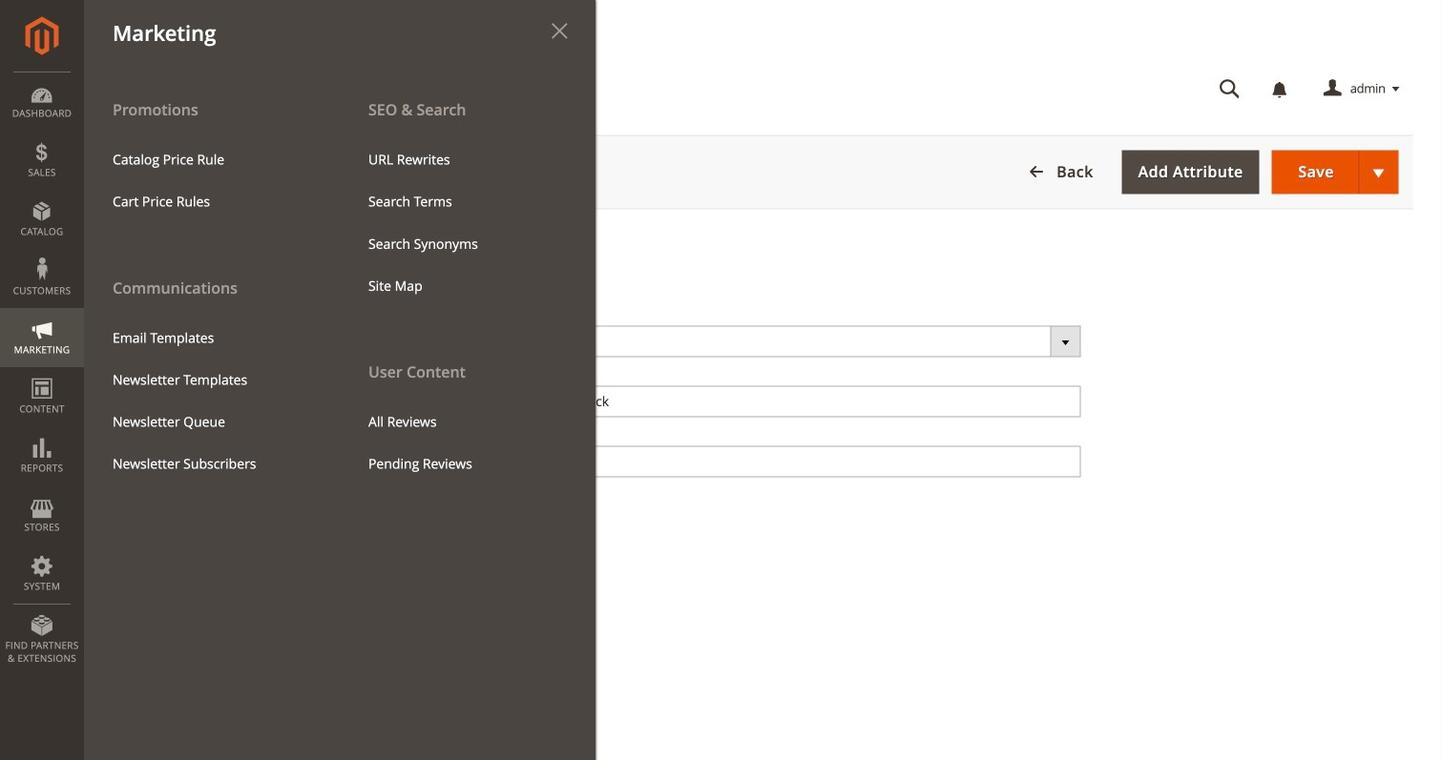 Task type: describe. For each thing, give the bounding box(es) containing it.
magento admin panel image
[[25, 16, 59, 55]]



Task type: locate. For each thing, give the bounding box(es) containing it.
None text field
[[445, 654, 588, 686]]

None text field
[[445, 386, 1081, 418], [445, 446, 1081, 478], [445, 386, 1081, 418], [445, 446, 1081, 478]]

menu
[[84, 88, 596, 761], [84, 88, 340, 486], [340, 88, 596, 486], [98, 139, 326, 223], [354, 139, 581, 307], [98, 317, 326, 486], [354, 401, 581, 486]]

menu bar
[[0, 0, 596, 761]]



